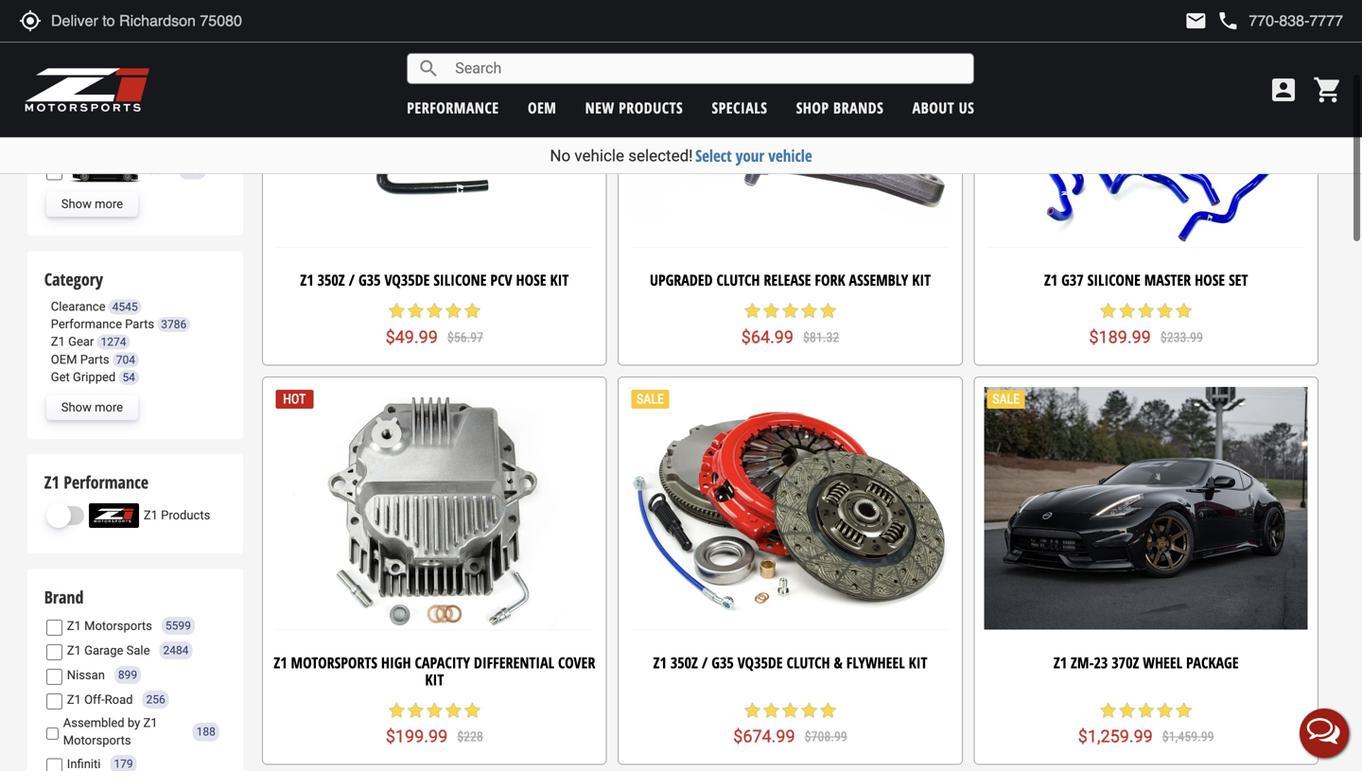 Task type: vqa. For each thing, say whether or not it's contained in the screenshot.


Task type: locate. For each thing, give the bounding box(es) containing it.
$189.99
[[1090, 327, 1151, 347]]

1 horizontal spatial clutch
[[787, 653, 830, 673]]

0 vertical spatial show
[[61, 197, 92, 211]]

show more button down infiniti g37 coupe sedan convertible v36 cv36 hv36 skyline 2008 2009 2010 2011 2012 2013 3.7l vq37vhr z1 motorsports image
[[46, 192, 138, 217]]

show down get
[[61, 400, 92, 415]]

$674.99
[[734, 727, 796, 747]]

vehicle right no
[[575, 146, 625, 165]]

clutch left &
[[787, 653, 830, 673]]

2 vertical spatial motorsports
[[63, 734, 131, 748]]

more for model
[[95, 197, 123, 211]]

show
[[61, 197, 92, 211], [61, 400, 92, 415]]

motorsports left the high
[[291, 653, 378, 673]]

vq35de for clutch
[[738, 653, 783, 673]]

about us link
[[913, 97, 975, 118]]

z1 for z1 zm-23 370z wheel package
[[1054, 653, 1068, 673]]

assembly
[[849, 270, 909, 290]]

hose left set
[[1195, 270, 1226, 290]]

performance up gear
[[51, 317, 122, 331]]

nissan 370z z34 2009 2010 2011 2012 2013 2014 2015 2016 2017 2018 2019 3.7l vq37vhr vhr nismo z1 motorsports image
[[67, 129, 143, 153]]

g35
[[147, 75, 170, 89], [359, 270, 381, 290], [712, 653, 734, 673]]

z1 inside category clearance 4545 performance parts 3786 z1 gear 1274 oem parts 704 get gripped 54
[[51, 335, 65, 349]]

selected!
[[629, 146, 693, 165]]

1 horizontal spatial g35
[[359, 270, 381, 290]]

g35 for z1 350z / g35 vq35de silicone pcv hose kit
[[359, 270, 381, 290]]

kit
[[550, 270, 569, 290], [912, 270, 931, 290], [909, 653, 928, 673], [425, 669, 444, 690]]

188
[[196, 725, 216, 739]]

1 vertical spatial show
[[61, 400, 92, 415]]

0 horizontal spatial oem
[[51, 352, 77, 367]]

2 show more button from the top
[[46, 396, 138, 420]]

oem up no
[[528, 97, 557, 118]]

1 vertical spatial 350z
[[671, 653, 698, 673]]

0 horizontal spatial silicone
[[434, 270, 487, 290]]

z1 motorsports logo image
[[24, 66, 151, 114]]

4545
[[112, 301, 138, 314]]

1 vertical spatial motorsports
[[291, 653, 378, 673]]

star star star star star $189.99 $233.99
[[1090, 302, 1204, 347]]

0 horizontal spatial /
[[349, 270, 355, 290]]

1 horizontal spatial vq35de
[[738, 653, 783, 673]]

0 vertical spatial show more button
[[46, 192, 138, 217]]

1 horizontal spatial /
[[702, 653, 708, 673]]

1 horizontal spatial oem
[[528, 97, 557, 118]]

nissan
[[67, 668, 105, 682]]

0 vertical spatial 350z
[[318, 270, 345, 290]]

1 vertical spatial /
[[702, 653, 708, 673]]

1 horizontal spatial vehicle
[[769, 145, 813, 167]]

motorsports up z1 garage sale
[[84, 619, 152, 633]]

phone link
[[1217, 9, 1344, 32]]

motorsports down assembled
[[63, 734, 131, 748]]

us
[[959, 97, 975, 118]]

kit right the high
[[425, 669, 444, 690]]

vq35de
[[385, 270, 430, 290], [738, 653, 783, 673]]

category clearance 4545 performance parts 3786 z1 gear 1274 oem parts 704 get gripped 54
[[44, 268, 187, 384]]

show down infiniti g37 coupe sedan convertible v36 cv36 hv36 skyline 2008 2009 2010 2011 2012 2013 3.7l vq37vhr z1 motorsports image
[[61, 197, 92, 211]]

motorsports
[[84, 619, 152, 633], [291, 653, 378, 673], [63, 734, 131, 748]]

g35 for z1 350z / g35 vq35de clutch & flywheel kit
[[712, 653, 734, 673]]

1 horizontal spatial hose
[[1195, 270, 1226, 290]]

vehicle
[[769, 145, 813, 167], [575, 146, 625, 165]]

z1
[[300, 270, 314, 290], [1045, 270, 1058, 290], [51, 335, 65, 349], [44, 471, 59, 494], [144, 508, 158, 523], [67, 619, 81, 633], [67, 643, 81, 658], [274, 653, 287, 673], [654, 653, 667, 673], [1054, 653, 1068, 673], [67, 693, 81, 707], [143, 716, 158, 730]]

0 horizontal spatial parts
[[80, 352, 109, 367]]

z1 for z1 performance
[[44, 471, 59, 494]]

show more down infiniti g37 coupe sedan convertible v36 cv36 hv36 skyline 2008 2009 2010 2011 2012 2013 3.7l vq37vhr z1 motorsports image
[[61, 197, 123, 211]]

show more button for category
[[46, 396, 138, 420]]

1 vertical spatial g35
[[359, 270, 381, 290]]

clutch
[[717, 270, 760, 290], [787, 653, 830, 673]]

z1 350z / g35 vq35de clutch & flywheel kit
[[654, 653, 928, 673]]

1 vertical spatial vq35de
[[738, 653, 783, 673]]

phone
[[1217, 9, 1240, 32]]

2 show more from the top
[[61, 400, 123, 415]]

370z left 685
[[147, 134, 176, 148]]

1 horizontal spatial 350z
[[671, 653, 698, 673]]

z1 for z1 motorsports
[[67, 619, 81, 633]]

performance link
[[407, 97, 499, 118]]

products
[[619, 97, 683, 118]]

show for model
[[61, 197, 92, 211]]

2 more from the top
[[95, 400, 123, 415]]

None checkbox
[[46, 620, 62, 636], [46, 645, 62, 661], [46, 669, 62, 685], [46, 694, 62, 710], [46, 758, 62, 771], [46, 620, 62, 636], [46, 645, 62, 661], [46, 669, 62, 685], [46, 694, 62, 710], [46, 758, 62, 771]]

show more
[[61, 197, 123, 211], [61, 400, 123, 415]]

0 vertical spatial g37
[[147, 163, 170, 177]]

$49.99
[[386, 327, 438, 347]]

&
[[834, 653, 843, 673]]

0 horizontal spatial g37
[[147, 163, 170, 177]]

0 vertical spatial performance
[[51, 317, 122, 331]]

5599
[[165, 619, 191, 633]]

350z
[[318, 270, 345, 290], [671, 653, 698, 673]]

0 horizontal spatial 350z
[[318, 270, 345, 290]]

1 horizontal spatial g37
[[1062, 270, 1084, 290]]

656
[[183, 164, 202, 177]]

z1 for z1 350z / g35 vq35de silicone pcv hose kit
[[300, 270, 314, 290]]

silicone left pcv
[[434, 270, 487, 290]]

0 vertical spatial /
[[349, 270, 355, 290]]

1 vertical spatial more
[[95, 400, 123, 415]]

$64.99
[[742, 327, 794, 347]]

high
[[381, 653, 411, 673]]

silicone
[[434, 270, 487, 290], [1088, 270, 1141, 290]]

clutch left release
[[717, 270, 760, 290]]

hose right pcv
[[516, 270, 547, 290]]

1 more from the top
[[95, 197, 123, 211]]

no
[[550, 146, 571, 165]]

370z right 23
[[1112, 653, 1140, 673]]

None checkbox
[[46, 76, 62, 92], [46, 106, 62, 122], [46, 135, 62, 151], [46, 164, 62, 180], [46, 726, 58, 742], [46, 76, 62, 92], [46, 106, 62, 122], [46, 135, 62, 151], [46, 164, 62, 180], [46, 726, 58, 742]]

1 vertical spatial show more
[[61, 400, 123, 415]]

1 show from the top
[[61, 197, 92, 211]]

vehicle right your
[[769, 145, 813, 167]]

1 vertical spatial performance
[[64, 471, 149, 494]]

0 vertical spatial show more
[[61, 197, 123, 211]]

z1 inside z1 motorsports high capacity differential cover kit
[[274, 653, 287, 673]]

685
[[189, 134, 208, 148]]

1 vertical spatial clutch
[[787, 653, 830, 673]]

parts up gripped
[[80, 352, 109, 367]]

0 vertical spatial vq35de
[[385, 270, 430, 290]]

sale
[[126, 643, 150, 658]]

star
[[387, 302, 406, 321], [406, 302, 425, 321], [425, 302, 444, 321], [444, 302, 463, 321], [463, 302, 482, 321], [743, 302, 762, 321], [762, 302, 781, 321], [781, 302, 800, 321], [800, 302, 819, 321], [819, 302, 838, 321], [1099, 302, 1118, 321], [1118, 302, 1137, 321], [1137, 302, 1156, 321], [1156, 302, 1175, 321], [1175, 302, 1194, 321], [387, 701, 406, 720], [406, 701, 425, 720], [425, 701, 444, 720], [444, 701, 463, 720], [463, 701, 482, 720], [743, 701, 762, 720], [762, 701, 781, 720], [781, 701, 800, 720], [800, 701, 819, 720], [819, 701, 838, 720], [1099, 701, 1118, 720], [1118, 701, 1137, 720], [1137, 701, 1156, 720], [1156, 701, 1175, 720], [1175, 701, 1194, 720]]

0 horizontal spatial vehicle
[[575, 146, 625, 165]]

kit right pcv
[[550, 270, 569, 290]]

0 vertical spatial more
[[95, 197, 123, 211]]

oem up get
[[51, 352, 77, 367]]

vq35de up star star star star star $674.99 $708.99
[[738, 653, 783, 673]]

garage
[[84, 643, 123, 658]]

$81.32
[[803, 330, 840, 345]]

more down infiniti g37 coupe sedan convertible v36 cv36 hv36 skyline 2008 2009 2010 2011 2012 2013 3.7l vq37vhr z1 motorsports image
[[95, 197, 123, 211]]

z1 performance
[[44, 471, 149, 494]]

2 show from the top
[[61, 400, 92, 415]]

z1 for z1 garage sale
[[67, 643, 81, 658]]

get
[[51, 370, 70, 384]]

0 vertical spatial oem
[[528, 97, 557, 118]]

parts
[[125, 317, 154, 331], [80, 352, 109, 367]]

1 show more from the top
[[61, 197, 123, 211]]

more
[[95, 197, 123, 211], [95, 400, 123, 415]]

$1,459.99
[[1163, 729, 1215, 745]]

show more button for model
[[46, 192, 138, 217]]

1 vertical spatial show more button
[[46, 396, 138, 420]]

0 vertical spatial parts
[[125, 317, 154, 331]]

oem
[[528, 97, 557, 118], [51, 352, 77, 367]]

oem link
[[528, 97, 557, 118]]

$199.99
[[386, 727, 448, 747]]

23
[[1094, 653, 1108, 673]]

z1 for z1 products
[[144, 508, 158, 523]]

1 hose from the left
[[516, 270, 547, 290]]

nissan 300zx z32 1990 1991 1992 1993 1994 1995 1996 vg30dett vg30de twin turbo non turbo z1 motorsports image
[[67, 99, 143, 124]]

performance up z1 products
[[64, 471, 149, 494]]

1 vertical spatial parts
[[80, 352, 109, 367]]

350z for z1 350z / g35 vq35de silicone pcv hose kit
[[318, 270, 345, 290]]

0 vertical spatial motorsports
[[84, 619, 152, 633]]

mail
[[1185, 9, 1208, 32]]

1 vertical spatial oem
[[51, 352, 77, 367]]

z1 g37 silicone master hose set
[[1045, 270, 1249, 290]]

/ for z1 350z / g35 vq35de clutch & flywheel kit
[[702, 653, 708, 673]]

2 horizontal spatial g35
[[712, 653, 734, 673]]

0 horizontal spatial hose
[[516, 270, 547, 290]]

nissan 350z z33 2003 2004 2005 2006 2007 2008 2009 vq35de 3.5l revup rev up vq35hr nismo z1 motorsports image
[[67, 41, 143, 65]]

0 vertical spatial clutch
[[717, 270, 760, 290]]

motorsports inside z1 motorsports high capacity differential cover kit
[[291, 653, 378, 673]]

products
[[161, 508, 210, 523]]

z1 for z1 motorsports high capacity differential cover kit
[[274, 653, 287, 673]]

g37
[[147, 163, 170, 177], [1062, 270, 1084, 290]]

parts down 4545
[[125, 317, 154, 331]]

star star star star star $674.99 $708.99
[[734, 701, 848, 747]]

silicone left master
[[1088, 270, 1141, 290]]

more down gripped
[[95, 400, 123, 415]]

upgraded clutch release fork assembly kit
[[650, 270, 931, 290]]

vq35de up star star star star star $49.99 $56.97
[[385, 270, 430, 290]]

1 horizontal spatial 370z
[[1112, 653, 1140, 673]]

0 horizontal spatial g35
[[147, 75, 170, 89]]

hose
[[516, 270, 547, 290], [1195, 270, 1226, 290]]

kit right flywheel
[[909, 653, 928, 673]]

3786
[[161, 318, 187, 331]]

show more button down gripped
[[46, 396, 138, 420]]

select your vehicle link
[[696, 145, 813, 167]]

show more down gripped
[[61, 400, 123, 415]]

0 vertical spatial 370z
[[147, 134, 176, 148]]

1 horizontal spatial silicone
[[1088, 270, 1141, 290]]

0 horizontal spatial vq35de
[[385, 270, 430, 290]]

2 vertical spatial g35
[[712, 653, 734, 673]]

kit inside z1 motorsports high capacity differential cover kit
[[425, 669, 444, 690]]

1 show more button from the top
[[46, 192, 138, 217]]



Task type: describe. For each thing, give the bounding box(es) containing it.
z1 inside assembled by z1 motorsports
[[143, 716, 158, 730]]

show more for model
[[61, 197, 123, 211]]

account_box link
[[1264, 75, 1304, 105]]

star star star star star $199.99 $228
[[386, 701, 483, 747]]

1 vertical spatial 370z
[[1112, 653, 1140, 673]]

motorsports for z1 motorsports high capacity differential cover kit
[[291, 653, 378, 673]]

$1,259.99
[[1079, 727, 1153, 747]]

fork
[[815, 270, 846, 290]]

pcv
[[491, 270, 512, 290]]

350z for z1 350z / g35 vq35de clutch & flywheel kit
[[671, 653, 698, 673]]

my_location
[[19, 9, 42, 32]]

category
[[44, 268, 103, 291]]

1 silicone from the left
[[434, 270, 487, 290]]

1 horizontal spatial parts
[[125, 317, 154, 331]]

shop
[[797, 97, 830, 118]]

show for category
[[61, 400, 92, 415]]

new
[[585, 97, 615, 118]]

brands
[[834, 97, 884, 118]]

/ for z1 350z / g35 vq35de silicone pcv hose kit
[[349, 270, 355, 290]]

brand
[[44, 586, 84, 609]]

new products link
[[585, 97, 683, 118]]

z1 motorsports high capacity differential cover kit
[[274, 653, 596, 690]]

select
[[696, 145, 732, 167]]

vq35de for silicone
[[385, 270, 430, 290]]

vehicle inside no vehicle selected! select your vehicle
[[575, 146, 625, 165]]

performance inside category clearance 4545 performance parts 3786 z1 gear 1274 oem parts 704 get gripped 54
[[51, 317, 122, 331]]

road
[[105, 693, 133, 707]]

set
[[1229, 270, 1249, 290]]

about us
[[913, 97, 975, 118]]

capacity
[[415, 653, 470, 673]]

package
[[1187, 653, 1239, 673]]

new products
[[585, 97, 683, 118]]

star star star star star $64.99 $81.32
[[742, 302, 840, 347]]

2484
[[163, 644, 189, 657]]

shop brands link
[[797, 97, 884, 118]]

z1 350z / g35 vq35de silicone pcv hose kit
[[300, 270, 569, 290]]

infiniti
[[67, 757, 101, 771]]

$708.99
[[805, 729, 848, 745]]

Search search field
[[440, 54, 974, 83]]

oem inside category clearance 4545 performance parts 3786 z1 gear 1274 oem parts 704 get gripped 54
[[51, 352, 77, 367]]

star star star star star $49.99 $56.97
[[386, 302, 484, 347]]

2 silicone from the left
[[1088, 270, 1141, 290]]

gear
[[68, 335, 94, 349]]

about
[[913, 97, 955, 118]]

z1 for z1 g37 silicone master hose set
[[1045, 270, 1058, 290]]

1274
[[101, 336, 126, 349]]

motorsports for z1 motorsports
[[84, 619, 152, 633]]

infiniti g37 coupe sedan convertible v36 cv36 hv36 skyline 2008 2009 2010 2011 2012 2013 3.7l vq37vhr z1 motorsports image
[[67, 158, 143, 183]]

release
[[764, 270, 811, 290]]

$228
[[457, 729, 483, 745]]

show more for category
[[61, 400, 123, 415]]

wheel
[[1143, 653, 1183, 673]]

z1 garage sale
[[67, 643, 150, 658]]

0 horizontal spatial clutch
[[717, 270, 760, 290]]

mail phone
[[1185, 9, 1240, 32]]

flywheel
[[847, 653, 905, 673]]

gripped
[[73, 370, 116, 384]]

no vehicle selected! select your vehicle
[[550, 145, 813, 167]]

motorsports inside assembled by z1 motorsports
[[63, 734, 131, 748]]

$233.99
[[1161, 330, 1204, 345]]

off-
[[84, 693, 105, 707]]

assembled by z1 motorsports
[[63, 716, 158, 748]]

2 hose from the left
[[1195, 270, 1226, 290]]

more for category
[[95, 400, 123, 415]]

z1 for z1 off-road
[[67, 693, 81, 707]]

shop brands
[[797, 97, 884, 118]]

differential
[[474, 653, 555, 673]]

zm-
[[1071, 653, 1094, 673]]

upgraded
[[650, 270, 713, 290]]

by
[[128, 716, 140, 730]]

shopping_cart
[[1314, 75, 1344, 105]]

clearance
[[51, 300, 105, 314]]

model
[[44, 10, 86, 33]]

kit right assembly
[[912, 270, 931, 290]]

1 vertical spatial g37
[[1062, 270, 1084, 290]]

search
[[418, 57, 440, 80]]

179
[[114, 758, 133, 771]]

account_box
[[1269, 75, 1299, 105]]

0 horizontal spatial 370z
[[147, 134, 176, 148]]

54
[[122, 371, 135, 384]]

z1 motorsports
[[67, 619, 152, 633]]

infiniti g35 coupe sedan v35 v36 skyline 2003 2004 2005 2006 2007 2008 3.5l vq35de revup rev up vq35hr z1 motorsports image
[[67, 70, 143, 95]]

your
[[736, 145, 765, 167]]

0 vertical spatial g35
[[147, 75, 170, 89]]

$56.97
[[447, 330, 484, 345]]

master
[[1145, 270, 1192, 290]]

specials
[[712, 97, 768, 118]]

star star star star star $1,259.99 $1,459.99
[[1079, 701, 1215, 747]]

899
[[118, 669, 137, 682]]

cover
[[558, 653, 596, 673]]

assembled
[[63, 716, 125, 730]]

specials link
[[712, 97, 768, 118]]

z1 for z1 350z / g35 vq35de clutch & flywheel kit
[[654, 653, 667, 673]]

shopping_cart link
[[1309, 75, 1344, 105]]

mail link
[[1185, 9, 1208, 32]]

performance
[[407, 97, 499, 118]]

z1 zm-23 370z wheel package
[[1054, 653, 1239, 673]]

z1 products
[[144, 508, 210, 523]]

z1 off-road
[[67, 693, 133, 707]]

256
[[146, 693, 165, 706]]



